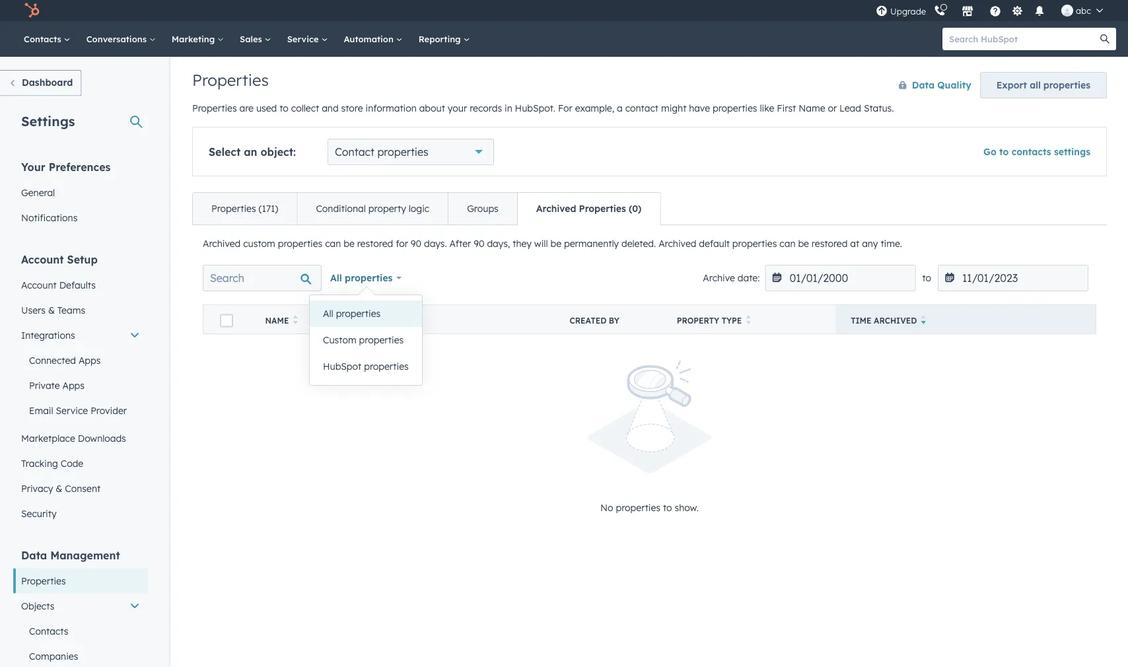 Task type: vqa. For each thing, say whether or not it's contained in the screenshot.
banner at the top within Page Section element
no



Task type: locate. For each thing, give the bounding box(es) containing it.
3 be from the left
[[798, 238, 809, 249]]

used
[[256, 102, 277, 114]]

1 horizontal spatial data
[[912, 79, 935, 91]]

0 horizontal spatial name
[[265, 316, 289, 326]]

setup
[[67, 253, 98, 266]]

1 horizontal spatial press to sort. element
[[746, 315, 751, 326]]

be right will
[[551, 238, 562, 249]]

export all properties
[[997, 79, 1091, 91]]

1 horizontal spatial be
[[551, 238, 562, 249]]

help button
[[984, 0, 1007, 21]]

calling icon image
[[934, 5, 946, 17]]

tab list
[[192, 192, 661, 225]]

archived inside tab list
[[536, 203, 576, 214]]

abc
[[1076, 5, 1091, 16]]

1 horizontal spatial 90
[[474, 238, 485, 249]]

0 horizontal spatial service
[[56, 405, 88, 416]]

companies
[[29, 650, 78, 662]]

data management element
[[13, 548, 148, 667]]

private
[[29, 379, 60, 391]]

archived
[[536, 203, 576, 214], [203, 238, 241, 249], [659, 238, 697, 249], [874, 316, 917, 326]]

email service provider
[[29, 405, 127, 416]]

be up mm/dd/yyyy text field
[[798, 238, 809, 249]]

an
[[244, 145, 257, 159]]

to inside alert
[[663, 502, 672, 513]]

restored left at at right top
[[812, 238, 848, 249]]

all up custom
[[323, 308, 333, 319]]

account
[[21, 253, 64, 266], [21, 279, 57, 291]]

archive date:
[[703, 272, 760, 284]]

properties left (0)
[[579, 203, 626, 214]]

hubspot
[[323, 361, 361, 372]]

0 horizontal spatial &
[[48, 304, 55, 316]]

apps down integrations button
[[79, 354, 101, 366]]

1 horizontal spatial name
[[799, 102, 825, 114]]

apps up email service provider
[[62, 379, 85, 391]]

0 horizontal spatial can
[[325, 238, 341, 249]]

contacts link for 'conversations' 'link'
[[16, 21, 78, 57]]

privacy & consent
[[21, 483, 101, 494]]

contacts up "companies"
[[29, 625, 68, 637]]

your preferences element
[[13, 160, 148, 230]]

2 90 from the left
[[474, 238, 485, 249]]

properties left are
[[192, 102, 237, 114]]

press to sort. image
[[293, 315, 298, 324]]

private apps link
[[13, 373, 148, 398]]

press to sort. element down "search archived properties" search box
[[293, 315, 298, 326]]

& right the privacy
[[56, 483, 62, 494]]

to up descending sort. press to sort ascending. icon
[[922, 272, 931, 284]]

properties up all properties button
[[345, 272, 393, 284]]

select an object:
[[209, 145, 296, 159]]

contacts down hubspot link on the left of page
[[24, 33, 64, 44]]

in
[[505, 102, 512, 114]]

2 be from the left
[[551, 238, 562, 249]]

contact properties
[[335, 145, 428, 159]]

marketing link
[[164, 21, 232, 57]]

be down conditional
[[344, 238, 355, 249]]

menu
[[875, 0, 1112, 21]]

service inside account setup element
[[56, 405, 88, 416]]

store
[[341, 102, 363, 114]]

0 horizontal spatial restored
[[357, 238, 393, 249]]

0 vertical spatial all properties
[[330, 272, 393, 284]]

0 horizontal spatial be
[[344, 238, 355, 249]]

0 horizontal spatial data
[[21, 549, 47, 562]]

1 account from the top
[[21, 253, 64, 266]]

help image
[[990, 6, 1001, 18]]

go to contacts settings button
[[984, 146, 1091, 158]]

90 right for
[[411, 238, 422, 249]]

properties left the like
[[713, 102, 757, 114]]

conditional property logic link
[[297, 193, 448, 225]]

1 vertical spatial service
[[56, 405, 88, 416]]

quality
[[938, 79, 972, 91]]

notifications image
[[1034, 6, 1046, 18]]

name inside name button
[[265, 316, 289, 326]]

data
[[912, 79, 935, 91], [21, 549, 47, 562]]

properties inside export all properties button
[[1044, 79, 1091, 91]]

0 vertical spatial apps
[[79, 354, 101, 366]]

sales
[[240, 33, 265, 44]]

menu containing abc
[[875, 0, 1112, 21]]

2 horizontal spatial be
[[798, 238, 809, 249]]

properties inside contact properties popup button
[[377, 145, 428, 159]]

0 vertical spatial account
[[21, 253, 64, 266]]

1 horizontal spatial restored
[[812, 238, 848, 249]]

name left or
[[799, 102, 825, 114]]

properties up objects
[[21, 575, 66, 587]]

properties inside all properties popup button
[[345, 272, 393, 284]]

properties up custom properties
[[336, 308, 381, 319]]

1 press to sort. element from the left
[[293, 315, 298, 326]]

properties up date:
[[732, 238, 777, 249]]

properties inside data management element
[[21, 575, 66, 587]]

gary orlando image
[[1062, 5, 1073, 17]]

properties
[[1044, 79, 1091, 91], [713, 102, 757, 114], [377, 145, 428, 159], [278, 238, 323, 249], [732, 238, 777, 249], [345, 272, 393, 284], [336, 308, 381, 319], [359, 334, 404, 346], [364, 361, 409, 372], [616, 502, 661, 513]]

can up mm/dd/yyyy text field
[[780, 238, 796, 249]]

press to sort. element right type
[[746, 315, 751, 326]]

properties inside all properties button
[[336, 308, 381, 319]]

users
[[21, 304, 46, 316]]

2 press to sort. element from the left
[[746, 315, 751, 326]]

show.
[[675, 502, 699, 513]]

list box
[[310, 295, 422, 385]]

press to sort. element inside property type button
[[746, 315, 751, 326]]

all
[[330, 272, 342, 284], [323, 308, 333, 319]]

for
[[558, 102, 573, 114]]

connected apps link
[[13, 348, 148, 373]]

reporting link
[[411, 21, 478, 57]]

all properties button
[[322, 265, 410, 291]]

properties down name button
[[359, 334, 404, 346]]

object:
[[261, 145, 296, 159]]

settings link
[[1009, 4, 1026, 18]]

consent
[[65, 483, 101, 494]]

contact properties button
[[328, 139, 494, 165]]

service down private apps link
[[56, 405, 88, 416]]

press to sort. image
[[746, 315, 751, 324]]

0 horizontal spatial press to sort. element
[[293, 315, 298, 326]]

descending sort. press to sort ascending. image
[[921, 315, 926, 324]]

0 vertical spatial contacts link
[[16, 21, 78, 57]]

2 account from the top
[[21, 279, 57, 291]]

all properties up all properties button
[[330, 272, 393, 284]]

all properties inside all properties button
[[323, 308, 381, 319]]

contacts link down hubspot link on the left of page
[[16, 21, 78, 57]]

and
[[322, 102, 339, 114]]

contacts link up "companies"
[[13, 619, 148, 644]]

list box containing all properties
[[310, 295, 422, 385]]

0 vertical spatial all
[[330, 272, 342, 284]]

status.
[[864, 102, 894, 114]]

private apps
[[29, 379, 85, 391]]

all inside popup button
[[330, 272, 342, 284]]

properties link
[[13, 568, 148, 594]]

reporting
[[419, 33, 463, 44]]

archived left default
[[659, 238, 697, 249]]

1 vertical spatial name
[[265, 316, 289, 326]]

service right sales link
[[287, 33, 321, 44]]

0 vertical spatial &
[[48, 304, 55, 316]]

1 vertical spatial all
[[323, 308, 333, 319]]

data inside button
[[912, 79, 935, 91]]

1 vertical spatial account
[[21, 279, 57, 291]]

defaults
[[59, 279, 96, 291]]

marketplace
[[21, 432, 75, 444]]

all up all properties button
[[330, 272, 342, 284]]

are
[[239, 102, 254, 114]]

& right users
[[48, 304, 55, 316]]

data down security
[[21, 549, 47, 562]]

all properties inside all properties popup button
[[330, 272, 393, 284]]

account defaults
[[21, 279, 96, 291]]

have
[[689, 102, 710, 114]]

press to sort. element
[[293, 315, 298, 326], [746, 315, 751, 326]]

notifications button
[[1029, 0, 1051, 21]]

1 vertical spatial all properties
[[323, 308, 381, 319]]

archived up archived custom properties can be restored for 90 days. after 90 days, they will be permanently deleted. archived default properties can be restored at any time.
[[536, 203, 576, 214]]

companies link
[[13, 644, 148, 667]]

collect
[[291, 102, 319, 114]]

1 horizontal spatial service
[[287, 33, 321, 44]]

data for data management
[[21, 549, 47, 562]]

calling icon button
[[929, 2, 951, 19]]

properties right no
[[616, 502, 661, 513]]

account up account defaults in the top left of the page
[[21, 253, 64, 266]]

90 right after
[[474, 238, 485, 249]]

1 vertical spatial contacts
[[29, 625, 68, 637]]

0 vertical spatial contacts
[[24, 33, 64, 44]]

properties inside no properties to show. alert
[[616, 502, 661, 513]]

property type
[[677, 316, 742, 326]]

days,
[[487, 238, 510, 249]]

like
[[760, 102, 774, 114]]

(171)
[[259, 203, 278, 214]]

properties down the custom properties button
[[364, 361, 409, 372]]

1 vertical spatial apps
[[62, 379, 85, 391]]

tab panel
[[192, 225, 1107, 553]]

apps for connected apps
[[79, 354, 101, 366]]

& for users
[[48, 304, 55, 316]]

properties (171) link
[[193, 193, 297, 225]]

0 vertical spatial data
[[912, 79, 935, 91]]

can down conditional
[[325, 238, 341, 249]]

properties right 'all' at right
[[1044, 79, 1091, 91]]

0 vertical spatial service
[[287, 33, 321, 44]]

archived left descending sort. press to sort ascending. element
[[874, 316, 917, 326]]

restored left for
[[357, 238, 393, 249]]

to right go
[[999, 146, 1009, 158]]

1 can from the left
[[325, 238, 341, 249]]

account for account defaults
[[21, 279, 57, 291]]

account up users
[[21, 279, 57, 291]]

1 vertical spatial data
[[21, 549, 47, 562]]

all properties button
[[310, 301, 422, 327]]

time archived button
[[835, 305, 1096, 334]]

all properties up custom properties
[[323, 308, 381, 319]]

to left show.
[[663, 502, 672, 513]]

1 horizontal spatial can
[[780, 238, 796, 249]]

0 horizontal spatial 90
[[411, 238, 422, 249]]

data left quality at right top
[[912, 79, 935, 91]]

1 vertical spatial &
[[56, 483, 62, 494]]

tab list containing properties (171)
[[192, 192, 661, 225]]

data quality
[[912, 79, 972, 91]]

press to sort. element for name
[[293, 315, 298, 326]]

notifications link
[[13, 205, 148, 230]]

1 vertical spatial contacts link
[[13, 619, 148, 644]]

data for data quality
[[912, 79, 935, 91]]

properties
[[192, 70, 269, 90], [192, 102, 237, 114], [211, 203, 256, 214], [579, 203, 626, 214], [21, 575, 66, 587]]

property
[[368, 203, 406, 214]]

1 restored from the left
[[357, 238, 393, 249]]

marketplaces button
[[954, 0, 982, 21]]

apps
[[79, 354, 101, 366], [62, 379, 85, 391]]

all inside button
[[323, 308, 333, 319]]

name left press to sort. image
[[265, 316, 289, 326]]

search image
[[1100, 34, 1110, 44]]

1 horizontal spatial &
[[56, 483, 62, 494]]

press to sort. element inside name button
[[293, 315, 298, 326]]

custom
[[323, 334, 356, 346]]

security link
[[13, 501, 148, 526]]

& inside "link"
[[56, 483, 62, 494]]

properties down information
[[377, 145, 428, 159]]

any
[[862, 238, 878, 249]]



Task type: describe. For each thing, give the bounding box(es) containing it.
conversations
[[86, 33, 149, 44]]

preferences
[[49, 160, 111, 173]]

properties left (171)
[[211, 203, 256, 214]]

users & teams link
[[13, 298, 148, 323]]

custom
[[243, 238, 275, 249]]

MM/DD/YYYY text field
[[938, 265, 1089, 291]]

integrations
[[21, 329, 75, 341]]

or
[[828, 102, 837, 114]]

code
[[61, 457, 83, 469]]

security
[[21, 508, 57, 519]]

0 vertical spatial name
[[799, 102, 825, 114]]

account defaults link
[[13, 272, 148, 298]]

marketplace downloads
[[21, 432, 126, 444]]

name button
[[249, 305, 554, 334]]

hubspot image
[[24, 3, 40, 18]]

property
[[677, 316, 719, 326]]

contacts inside data management element
[[29, 625, 68, 637]]

contacts
[[1012, 146, 1051, 158]]

information
[[366, 102, 417, 114]]

no properties to show. alert
[[203, 361, 1097, 516]]

permanently
[[564, 238, 619, 249]]

type
[[722, 316, 742, 326]]

upgrade image
[[876, 6, 888, 18]]

1 be from the left
[[344, 238, 355, 249]]

go to contacts settings
[[984, 146, 1091, 158]]

they
[[513, 238, 532, 249]]

settings image
[[1012, 6, 1024, 18]]

conditional property logic
[[316, 203, 429, 214]]

provider
[[91, 405, 127, 416]]

press to sort. element for property type
[[746, 315, 751, 326]]

notifications
[[21, 212, 78, 223]]

account setup element
[[13, 252, 148, 526]]

automation link
[[336, 21, 411, 57]]

hubspot link
[[16, 3, 50, 18]]

your
[[448, 102, 467, 114]]

MM/DD/YYYY text field
[[765, 265, 916, 291]]

select
[[209, 145, 241, 159]]

time
[[851, 316, 872, 326]]

contact
[[335, 145, 374, 159]]

conditional
[[316, 203, 366, 214]]

upgrade
[[890, 6, 926, 17]]

search button
[[1094, 28, 1116, 50]]

email
[[29, 405, 53, 416]]

data management
[[21, 549, 120, 562]]

conversations link
[[78, 21, 164, 57]]

marketplace downloads link
[[13, 426, 148, 451]]

example,
[[575, 102, 614, 114]]

properties are used to collect and store information about your records in hubspot. for example, a contact might have properties like first name or lead status.
[[192, 102, 894, 114]]

properties inside hubspot properties button
[[364, 361, 409, 372]]

privacy
[[21, 483, 53, 494]]

archive
[[703, 272, 735, 284]]

properties (171)
[[211, 203, 278, 214]]

properties right custom
[[278, 238, 323, 249]]

custom properties button
[[310, 327, 422, 353]]

2 can from the left
[[780, 238, 796, 249]]

apps for private apps
[[62, 379, 85, 391]]

sales link
[[232, 21, 279, 57]]

account setup
[[21, 253, 98, 266]]

default
[[699, 238, 730, 249]]

all
[[1030, 79, 1041, 91]]

settings
[[21, 113, 75, 129]]

first
[[777, 102, 796, 114]]

general link
[[13, 180, 148, 205]]

service link
[[279, 21, 336, 57]]

settings
[[1054, 146, 1091, 158]]

time.
[[881, 238, 902, 249]]

archived inside button
[[874, 316, 917, 326]]

Search HubSpot search field
[[943, 28, 1104, 50]]

teams
[[57, 304, 85, 316]]

will
[[534, 238, 548, 249]]

by
[[609, 316, 619, 326]]

data quality button
[[885, 72, 972, 98]]

general
[[21, 187, 55, 198]]

contacts link for companies link at the bottom of page
[[13, 619, 148, 644]]

contact
[[625, 102, 659, 114]]

records
[[470, 102, 502, 114]]

about
[[419, 102, 445, 114]]

descending sort. press to sort ascending. element
[[921, 315, 926, 326]]

privacy & consent link
[[13, 476, 148, 501]]

hubspot properties button
[[310, 353, 422, 380]]

marketplaces image
[[962, 6, 974, 18]]

export
[[997, 79, 1027, 91]]

Search archived properties search field
[[203, 265, 322, 291]]

connected
[[29, 354, 76, 366]]

2 restored from the left
[[812, 238, 848, 249]]

your
[[21, 160, 45, 173]]

properties up are
[[192, 70, 269, 90]]

archived left custom
[[203, 238, 241, 249]]

account for account setup
[[21, 253, 64, 266]]

dashboard link
[[0, 70, 81, 96]]

go
[[984, 146, 997, 158]]

tracking code
[[21, 457, 83, 469]]

management
[[50, 549, 120, 562]]

email service provider link
[[13, 398, 148, 423]]

lead
[[840, 102, 861, 114]]

tab panel containing archived custom properties can be restored for 90 days. after 90 days, they will be permanently deleted. archived default properties can be restored at any time.
[[192, 225, 1107, 553]]

1 90 from the left
[[411, 238, 422, 249]]

groups link
[[448, 193, 517, 225]]

days.
[[424, 238, 447, 249]]

created by
[[570, 316, 619, 326]]

& for privacy
[[56, 483, 62, 494]]

to right the used
[[280, 102, 289, 114]]

properties inside the custom properties button
[[359, 334, 404, 346]]

created
[[570, 316, 607, 326]]

objects button
[[13, 594, 148, 619]]



